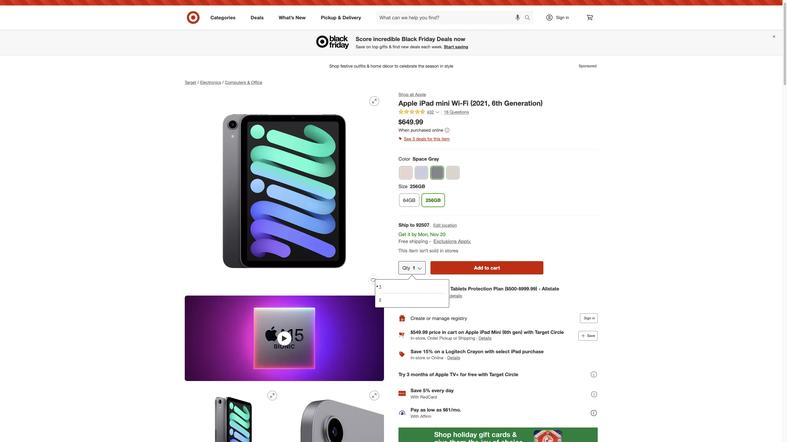 Task type: describe. For each thing, give the bounding box(es) containing it.
save 15% on a logitech crayon with select ipad purchase in-store or online ∙ details
[[411, 349, 544, 360]]

pickup & delivery
[[321, 14, 361, 20]]

ipad inside '$549.99 price in cart on apple ipad mini (6th gen) with target circle in-store, order pickup or shipping ∙ details'
[[480, 329, 490, 335]]

incredible
[[373, 35, 400, 42]]

1 / from the left
[[198, 80, 199, 85]]

apple right the of on the bottom right
[[435, 372, 449, 378]]

deals inside score incredible black friday deals now save on top gifts & find new deals each week. start saving
[[410, 44, 420, 49]]

0 horizontal spatial 1
[[379, 284, 381, 289]]

color
[[399, 156, 410, 162]]

purchase
[[523, 349, 544, 355]]

64gb
[[403, 197, 416, 203]]

0 vertical spatial or
[[427, 315, 431, 321]]

in inside '$549.99 price in cart on apple ipad mini (6th gen) with target circle in-store, order pickup or shipping ∙ details'
[[442, 329, 446, 335]]

$999.99)
[[519, 286, 537, 292]]

in inside button
[[592, 316, 595, 321]]

1 vertical spatial 2
[[379, 298, 381, 303]]

in- inside '$549.99 price in cart on apple ipad mini (6th gen) with target circle in-store, order pickup or shipping ∙ details'
[[411, 336, 416, 341]]

search button
[[522, 11, 537, 25]]

·
[[429, 293, 431, 299]]

fi
[[463, 99, 469, 107]]

what's new link
[[274, 11, 313, 24]]

ship
[[399, 222, 409, 228]]

registry
[[451, 315, 467, 321]]

2 vertical spatial target
[[489, 372, 504, 378]]

find
[[393, 44, 400, 49]]

get it by mon, nov 20 free shipping - exclusions apply.
[[399, 231, 471, 244]]

try
[[399, 372, 406, 378]]

exclusions
[[434, 238, 457, 244]]

shop all apple apple ipad mini wi-fi (2021, 6th generation)
[[399, 92, 543, 107]]

online
[[432, 128, 443, 133]]

or inside save 15% on a logitech crayon with select ipad purchase in-store or online ∙ details
[[427, 355, 430, 360]]

this
[[399, 248, 408, 254]]

3 for see
[[413, 136, 415, 141]]

apple inside '$549.99 price in cart on apple ipad mini (6th gen) with target circle in-store, order pickup or shipping ∙ details'
[[466, 329, 479, 335]]

pay as low as $61/mo. with affirm
[[411, 407, 461, 419]]

protection
[[468, 286, 492, 292]]

location: 92507 image
[[188, 0, 206, 1]]

generation)
[[504, 99, 543, 107]]

start
[[444, 44, 454, 49]]

$61/mo.
[[443, 407, 461, 413]]

purple image
[[415, 166, 428, 179]]

ipad inside save 15% on a logitech crayon with select ipad purchase in-store or online ∙ details
[[511, 349, 521, 355]]

save 5% every day with redcard
[[411, 388, 454, 400]]

manage
[[432, 315, 450, 321]]

16 questions
[[444, 109, 469, 114]]

affirm
[[420, 414, 431, 419]]

see 3 deals for this item link
[[399, 135, 598, 143]]

shipping
[[459, 336, 475, 341]]

pickup & delivery link
[[316, 11, 369, 24]]

0 horizontal spatial sign
[[556, 15, 565, 20]]

16
[[444, 109, 449, 114]]

see plan details button
[[432, 293, 462, 299]]

target inside '$549.99 price in cart on apple ipad mini (6th gen) with target circle in-store, order pickup or shipping ∙ details'
[[535, 329, 549, 335]]

delivery
[[343, 14, 361, 20]]

gen)
[[513, 329, 523, 335]]

$649.99
[[399, 117, 423, 126]]

1 as from the left
[[420, 407, 426, 413]]

0 horizontal spatial pickup
[[321, 14, 337, 20]]

when purchased online
[[399, 128, 443, 133]]

apply.
[[458, 238, 471, 244]]

color space gray
[[399, 156, 439, 162]]

select
[[496, 349, 510, 355]]

details
[[450, 293, 462, 299]]

0 horizontal spatial sign in
[[556, 15, 569, 20]]

gray
[[429, 156, 439, 162]]

tablets
[[451, 286, 467, 292]]

nov
[[430, 231, 439, 237]]

0 vertical spatial target
[[185, 80, 196, 85]]

apple ipad mini wi-fi (2021, 6th generation), 4 of 8 image
[[287, 386, 384, 442]]

image gallery element
[[185, 92, 384, 442]]

add to cart button
[[431, 261, 544, 275]]

space gray image
[[431, 166, 444, 179]]

allstate
[[542, 286, 559, 292]]

What can we help you find? suggestions appear below search field
[[376, 11, 526, 24]]

details inside '$549.99 price in cart on apple ipad mini (6th gen) with target circle in-store, order pickup or shipping ∙ details'
[[479, 336, 492, 341]]

6th
[[492, 99, 502, 107]]

store,
[[416, 336, 426, 341]]

apple ipad mini wi-fi (2021, 6th generation), 1 of 8 image
[[185, 92, 384, 291]]

deals inside score incredible black friday deals now save on top gifts & find new deals each week. start saving
[[437, 35, 452, 42]]

1 horizontal spatial details button
[[479, 335, 492, 341]]

mon,
[[418, 231, 429, 237]]

0 horizontal spatial deals
[[251, 14, 264, 20]]

year
[[417, 286, 427, 292]]

∙ inside '$549.99 price in cart on apple ipad mini (6th gen) with target circle in-store, order pickup or shipping ∙ details'
[[477, 336, 478, 341]]

with inside 'pay as low as $61/mo. with affirm'
[[411, 414, 419, 419]]

sign in button
[[580, 314, 598, 323]]

space
[[413, 156, 427, 162]]

starlight image
[[447, 166, 459, 179]]

add
[[474, 265, 483, 271]]

in- inside save 15% on a logitech crayon with select ipad purchase in-store or online ∙ details
[[411, 355, 416, 360]]

20
[[440, 231, 446, 237]]

circle inside '$549.99 price in cart on apple ipad mini (6th gen) with target circle in-store, order pickup or shipping ∙ details'
[[551, 329, 564, 335]]

edit location button
[[433, 222, 457, 229]]

now
[[454, 35, 466, 42]]

pink image
[[400, 166, 412, 179]]

5%
[[423, 388, 431, 394]]

3 for try
[[407, 372, 410, 378]]

16 questions link
[[441, 109, 469, 116]]

2 year premium tablets protection plan ($500-$999.99) - allstate $129.00 · see plan details
[[413, 286, 559, 299]]

with inside '$549.99 price in cart on apple ipad mini (6th gen) with target circle in-store, order pickup or shipping ∙ details'
[[524, 329, 534, 335]]

on inside score incredible black friday deals now save on top gifts & find new deals each week. start saving
[[366, 44, 371, 49]]

0 vertical spatial 256gb
[[410, 183, 425, 189]]

2 vertical spatial with
[[478, 372, 488, 378]]

mini
[[491, 329, 501, 335]]

stores
[[445, 248, 458, 254]]

black
[[402, 35, 417, 42]]

apple down all
[[399, 99, 418, 107]]

redcard
[[420, 394, 437, 400]]

this
[[434, 136, 441, 141]]

categories link
[[205, 11, 243, 24]]

0 vertical spatial advertisement region
[[180, 59, 603, 73]]

tv+
[[450, 372, 459, 378]]

with inside save 5% every day with redcard
[[411, 394, 419, 400]]

exclusions apply. link
[[434, 238, 471, 244]]

with inside save 15% on a logitech crayon with select ipad purchase in-store or online ∙ details
[[485, 349, 495, 355]]

($500-
[[505, 286, 519, 292]]

deals element
[[399, 326, 598, 384]]

what's new
[[279, 14, 306, 20]]

low
[[427, 407, 435, 413]]

0 horizontal spatial details button
[[447, 355, 461, 361]]

target / electronics / computers & office
[[185, 80, 262, 85]]

months
[[411, 372, 428, 378]]

score incredible black friday deals now save on top gifts & find new deals each week. start saving
[[356, 35, 468, 49]]

shop
[[399, 92, 409, 97]]

edit
[[434, 223, 441, 228]]

$549.99 price in cart on apple ipad mini (6th gen) with target circle in-store, order pickup or shipping ∙ details
[[411, 329, 564, 341]]



Task type: locate. For each thing, give the bounding box(es) containing it.
deals
[[251, 14, 264, 20], [437, 35, 452, 42]]

target
[[185, 80, 196, 85], [535, 329, 549, 335], [489, 372, 504, 378]]

deals left what's
[[251, 14, 264, 20]]

∙ right the online
[[445, 355, 446, 360]]

in- down the $549.99
[[411, 336, 416, 341]]

save up store
[[411, 349, 422, 355]]

sign inside button
[[584, 316, 591, 321]]

save inside save 15% on a logitech crayon with select ipad purchase in-store or online ∙ details
[[411, 349, 422, 355]]

& inside score incredible black friday deals now save on top gifts & find new deals each week. start saving
[[389, 44, 392, 49]]

0 vertical spatial &
[[338, 14, 341, 20]]

free
[[468, 372, 477, 378]]

2 vertical spatial on
[[435, 349, 440, 355]]

sign in
[[556, 15, 569, 20], [584, 316, 595, 321]]

with up pay
[[411, 394, 419, 400]]

2 in- from the top
[[411, 355, 416, 360]]

group
[[398, 183, 598, 209]]

1 vertical spatial details
[[448, 355, 460, 360]]

target down select
[[489, 372, 504, 378]]

0 vertical spatial ipad
[[420, 99, 434, 107]]

256gb link
[[422, 194, 445, 207]]

get
[[399, 231, 407, 237]]

2 horizontal spatial on
[[458, 329, 464, 335]]

1 vertical spatial ∙
[[445, 355, 446, 360]]

0 vertical spatial -
[[429, 238, 431, 244]]

size 256gb
[[399, 183, 425, 189]]

- for shipping
[[429, 238, 431, 244]]

/ right target 'link' at the top left of page
[[198, 80, 199, 85]]

1 vertical spatial cart
[[448, 329, 457, 335]]

0 vertical spatial to
[[410, 222, 415, 228]]

2 horizontal spatial target
[[535, 329, 549, 335]]

1 vertical spatial circle
[[505, 372, 519, 378]]

for inside deals element
[[460, 372, 467, 378]]

a
[[442, 349, 444, 355]]

item left isn't
[[409, 248, 418, 254]]

- left allstate
[[539, 286, 541, 292]]

1 horizontal spatial circle
[[551, 329, 564, 335]]

sign in link
[[541, 11, 579, 24]]

- down nov
[[429, 238, 431, 244]]

1 horizontal spatial 256gb
[[426, 197, 441, 203]]

apple right all
[[415, 92, 426, 97]]

ipad right select
[[511, 349, 521, 355]]

pickup
[[321, 14, 337, 20], [440, 336, 452, 341]]

new
[[296, 14, 306, 20]]

1 horizontal spatial ∙
[[477, 336, 478, 341]]

& left office
[[247, 80, 250, 85]]

0 vertical spatial sign in
[[556, 15, 569, 20]]

0 vertical spatial in-
[[411, 336, 416, 341]]

for left this at right top
[[428, 136, 433, 141]]

1 horizontal spatial 2
[[413, 286, 416, 292]]

∙ inside save 15% on a logitech crayon with select ipad purchase in-store or online ∙ details
[[445, 355, 446, 360]]

to for 92507
[[410, 222, 415, 228]]

0 vertical spatial 1
[[413, 265, 415, 271]]

1 vertical spatial or
[[454, 336, 457, 341]]

3 right the try
[[407, 372, 410, 378]]

(6th
[[503, 329, 511, 335]]

0 vertical spatial on
[[366, 44, 371, 49]]

/ right electronics
[[222, 80, 224, 85]]

1 horizontal spatial pickup
[[440, 336, 452, 341]]

edit location
[[434, 223, 457, 228]]

0 horizontal spatial -
[[429, 238, 431, 244]]

ipad inside shop all apple apple ipad mini wi-fi (2021, 6th generation)
[[420, 99, 434, 107]]

with down pay
[[411, 414, 419, 419]]

for inside see 3 deals for this item link
[[428, 136, 433, 141]]

deals down when purchased online
[[416, 136, 426, 141]]

0 vertical spatial cart
[[491, 265, 500, 271]]

or inside '$549.99 price in cart on apple ipad mini (6th gen) with target circle in-store, order pickup or shipping ∙ details'
[[454, 336, 457, 341]]

of
[[430, 372, 434, 378]]

- for $999.99)
[[539, 286, 541, 292]]

1 horizontal spatial 3
[[413, 136, 415, 141]]

target link
[[185, 80, 196, 85]]

on inside '$549.99 price in cart on apple ipad mini (6th gen) with target circle in-store, order pickup or shipping ∙ details'
[[458, 329, 464, 335]]

logitech
[[446, 349, 466, 355]]

0 horizontal spatial 256gb
[[410, 183, 425, 189]]

see down when
[[404, 136, 412, 141]]

it
[[408, 231, 410, 237]]

0 vertical spatial with
[[524, 329, 534, 335]]

week.
[[432, 44, 443, 49]]

1 horizontal spatial sign
[[584, 316, 591, 321]]

gifts
[[380, 44, 388, 49]]

premium
[[429, 286, 449, 292]]

- inside 2 year premium tablets protection plan ($500-$999.99) - allstate $129.00 · see plan details
[[539, 286, 541, 292]]

when
[[399, 128, 410, 133]]

0 vertical spatial see
[[404, 136, 412, 141]]

with right gen)
[[524, 329, 534, 335]]

0 horizontal spatial see
[[404, 136, 412, 141]]

2 vertical spatial or
[[427, 355, 430, 360]]

each
[[421, 44, 431, 49]]

0 horizontal spatial on
[[366, 44, 371, 49]]

cart inside '$549.99 price in cart on apple ipad mini (6th gen) with target circle in-store, order pickup or shipping ∙ details'
[[448, 329, 457, 335]]

ipad left mini
[[480, 329, 490, 335]]

details down mini
[[479, 336, 492, 341]]

256gb right the 64gb
[[426, 197, 441, 203]]

size
[[399, 183, 408, 189]]

0 horizontal spatial as
[[420, 407, 426, 413]]

1 vertical spatial on
[[458, 329, 464, 335]]

1 vertical spatial in-
[[411, 355, 416, 360]]

1 vertical spatial to
[[485, 265, 489, 271]]

1 vertical spatial 1
[[379, 284, 381, 289]]

1 in- from the top
[[411, 336, 416, 341]]

or right create
[[427, 315, 431, 321]]

1 vertical spatial -
[[539, 286, 541, 292]]

1 horizontal spatial cart
[[491, 265, 500, 271]]

see
[[404, 136, 412, 141], [432, 293, 440, 299]]

1 vertical spatial for
[[460, 372, 467, 378]]

pickup inside '$549.99 price in cart on apple ipad mini (6th gen) with target circle in-store, order pickup or shipping ∙ details'
[[440, 336, 452, 341]]

0 vertical spatial 3
[[413, 136, 415, 141]]

item right this at right top
[[442, 136, 450, 141]]

to right add
[[485, 265, 489, 271]]

on left a
[[435, 349, 440, 355]]

see inside see 3 deals for this item link
[[404, 136, 412, 141]]

2 horizontal spatial &
[[389, 44, 392, 49]]

1 with from the top
[[411, 394, 419, 400]]

1 horizontal spatial target
[[489, 372, 504, 378]]

plan
[[494, 286, 504, 292]]

1 vertical spatial 3
[[407, 372, 410, 378]]

(2021,
[[471, 99, 490, 107]]

save inside score incredible black friday deals now save on top gifts & find new deals each week. start saving
[[356, 44, 365, 49]]

deals up start
[[437, 35, 452, 42]]

target up purchase
[[535, 329, 549, 335]]

or left shipping at the right bottom of page
[[454, 336, 457, 341]]

save down sign in button
[[587, 334, 595, 338]]

ipad
[[420, 99, 434, 107], [480, 329, 490, 335], [511, 349, 521, 355]]

1 horizontal spatial details
[[479, 336, 492, 341]]

save down the score
[[356, 44, 365, 49]]

1 vertical spatial advertisement region
[[399, 428, 598, 442]]

2 link
[[379, 293, 446, 307]]

apple
[[415, 92, 426, 97], [399, 99, 418, 107], [466, 329, 479, 335], [435, 372, 449, 378]]

as
[[420, 407, 426, 413], [437, 407, 442, 413]]

0 vertical spatial ∙
[[477, 336, 478, 341]]

apple ipad mini wi-fi (2021, 6th generation), 3 of 8 image
[[185, 386, 282, 442]]

see right ·
[[432, 293, 440, 299]]

questions
[[450, 109, 469, 114]]

ipad up "432"
[[420, 99, 434, 107]]

pickup down price
[[440, 336, 452, 341]]

1 horizontal spatial on
[[435, 349, 440, 355]]

0 horizontal spatial cart
[[448, 329, 457, 335]]

92507
[[416, 222, 430, 228]]

256gb down "purple" "icon"
[[410, 183, 425, 189]]

this item isn't sold in stores
[[399, 248, 458, 254]]

group containing size
[[398, 183, 598, 209]]

sold
[[430, 248, 439, 254]]

details inside save 15% on a logitech crayon with select ipad purchase in-store or online ∙ details
[[448, 355, 460, 360]]

1 vertical spatial with
[[411, 414, 419, 419]]

2
[[413, 286, 416, 292], [379, 298, 381, 303]]

cart inside button
[[491, 265, 500, 271]]

to right ship
[[410, 222, 415, 228]]

save for save 5% every day with redcard
[[411, 388, 422, 394]]

2 as from the left
[[437, 407, 442, 413]]

1 horizontal spatial -
[[539, 286, 541, 292]]

432 link
[[399, 109, 440, 116]]

3 down purchased
[[413, 136, 415, 141]]

1 vertical spatial pickup
[[440, 336, 452, 341]]

0 horizontal spatial for
[[428, 136, 433, 141]]

0 vertical spatial circle
[[551, 329, 564, 335]]

every
[[432, 388, 444, 394]]

ship to 92507
[[399, 222, 430, 228]]

0 horizontal spatial target
[[185, 80, 196, 85]]

circle
[[551, 329, 564, 335], [505, 372, 519, 378]]

in
[[566, 15, 569, 20], [440, 248, 444, 254], [592, 316, 595, 321], [442, 329, 446, 335]]

0 vertical spatial pickup
[[321, 14, 337, 20]]

save
[[356, 44, 365, 49], [587, 334, 595, 338], [411, 349, 422, 355], [411, 388, 422, 394]]

2 with from the top
[[411, 414, 419, 419]]

with left select
[[485, 349, 495, 355]]

create
[[411, 315, 425, 321]]

1 horizontal spatial sign in
[[584, 316, 595, 321]]

2 vertical spatial &
[[247, 80, 250, 85]]

1 horizontal spatial as
[[437, 407, 442, 413]]

office
[[251, 80, 262, 85]]

∙
[[477, 336, 478, 341], [445, 355, 446, 360]]

- inside get it by mon, nov 20 free shipping - exclusions apply.
[[429, 238, 431, 244]]

3 inside deals element
[[407, 372, 410, 378]]

None checkbox
[[399, 290, 405, 296]]

1 vertical spatial with
[[485, 349, 495, 355]]

0 vertical spatial details button
[[479, 335, 492, 341]]

1 vertical spatial see
[[432, 293, 440, 299]]

details button up save 15% on a logitech crayon with select ipad purchase link
[[479, 335, 492, 341]]

details button down "logitech"
[[447, 355, 461, 361]]

1 vertical spatial deals
[[437, 35, 452, 42]]

deals link
[[246, 11, 271, 24]]

0 vertical spatial deals
[[251, 14, 264, 20]]

1 horizontal spatial &
[[338, 14, 341, 20]]

details down "logitech"
[[448, 355, 460, 360]]

for right tv+
[[460, 372, 467, 378]]

advertisement region
[[180, 59, 603, 73], [399, 428, 598, 442]]

2 vertical spatial ipad
[[511, 349, 521, 355]]

1 vertical spatial sign
[[584, 316, 591, 321]]

1 vertical spatial target
[[535, 329, 549, 335]]

cart down registry
[[448, 329, 457, 335]]

1 horizontal spatial item
[[442, 136, 450, 141]]

0 vertical spatial item
[[442, 136, 450, 141]]

as right 'low'
[[437, 407, 442, 413]]

see inside 2 year premium tablets protection plan ($500-$999.99) - allstate $129.00 · see plan details
[[432, 293, 440, 299]]

deals down black
[[410, 44, 420, 49]]

qty
[[403, 265, 410, 271]]

item
[[442, 136, 450, 141], [409, 248, 418, 254]]

target left electronics link
[[185, 80, 196, 85]]

save left 5%
[[411, 388, 422, 394]]

1 vertical spatial details button
[[447, 355, 461, 361]]

with right the free
[[478, 372, 488, 378]]

day
[[446, 388, 454, 394]]

sign in inside button
[[584, 316, 595, 321]]

to inside button
[[485, 265, 489, 271]]

15%
[[423, 349, 433, 355]]

new
[[401, 44, 409, 49]]

0 vertical spatial 2
[[413, 286, 416, 292]]

cart right add
[[491, 265, 500, 271]]

2 inside 2 year premium tablets protection plan ($500-$999.99) - allstate $129.00 · see plan details
[[413, 286, 416, 292]]

as up affirm
[[420, 407, 426, 413]]

save inside save 5% every day with redcard
[[411, 388, 422, 394]]

on left top
[[366, 44, 371, 49]]

1 vertical spatial ipad
[[480, 329, 490, 335]]

on inside save 15% on a logitech crayon with select ipad purchase in-store or online ∙ details
[[435, 349, 440, 355]]

0 horizontal spatial item
[[409, 248, 418, 254]]

64gb link
[[399, 194, 420, 207]]

in- up months
[[411, 355, 416, 360]]

price
[[429, 329, 441, 335]]

qty 1
[[403, 265, 415, 271]]

1 vertical spatial item
[[409, 248, 418, 254]]

2 horizontal spatial ipad
[[511, 349, 521, 355]]

0 horizontal spatial /
[[198, 80, 199, 85]]

save for save 15% on a logitech crayon with select ipad purchase in-store or online ∙ details
[[411, 349, 422, 355]]

pickup left delivery
[[321, 14, 337, 20]]

1 vertical spatial 256gb
[[426, 197, 441, 203]]

top
[[372, 44, 379, 49]]

∙ right shipping at the right bottom of page
[[477, 336, 478, 341]]

0 horizontal spatial to
[[410, 222, 415, 228]]

what's
[[279, 14, 294, 20]]

save for save
[[587, 334, 595, 338]]

0 horizontal spatial ipad
[[420, 99, 434, 107]]

1 vertical spatial sign in
[[584, 316, 595, 321]]

$129.00
[[413, 293, 428, 299]]

0 horizontal spatial circle
[[505, 372, 519, 378]]

1 horizontal spatial ipad
[[480, 329, 490, 335]]

apple up shipping at the right bottom of page
[[466, 329, 479, 335]]

friday
[[419, 35, 435, 42]]

0 horizontal spatial details
[[448, 355, 460, 360]]

save inside button
[[587, 334, 595, 338]]

1 vertical spatial deals
[[416, 136, 426, 141]]

& left find
[[389, 44, 392, 49]]

1 horizontal spatial see
[[432, 293, 440, 299]]

1 2
[[379, 284, 381, 303]]

0 vertical spatial with
[[411, 394, 419, 400]]

to for cart
[[485, 265, 489, 271]]

0 horizontal spatial 2
[[379, 298, 381, 303]]

1 horizontal spatial 1
[[413, 265, 415, 271]]

categories
[[211, 14, 236, 20]]

or down 15%
[[427, 355, 430, 360]]

apple ipad mini wi-fi (2021, 6th generation), 2 of 8, play video image
[[185, 296, 384, 381]]

wi-
[[452, 99, 463, 107]]

on up shipping at the right bottom of page
[[458, 329, 464, 335]]

432
[[427, 109, 434, 115]]

order
[[428, 336, 438, 341]]

2 / from the left
[[222, 80, 224, 85]]

1 horizontal spatial deals
[[437, 35, 452, 42]]

location
[[442, 223, 457, 228]]

cart
[[491, 265, 500, 271], [448, 329, 457, 335]]

/
[[198, 80, 199, 85], [222, 80, 224, 85]]

& left delivery
[[338, 14, 341, 20]]

1 vertical spatial &
[[389, 44, 392, 49]]

pay
[[411, 407, 419, 413]]

store
[[416, 355, 425, 360]]



Task type: vqa. For each thing, say whether or not it's contained in the screenshot.
the Categories
yes



